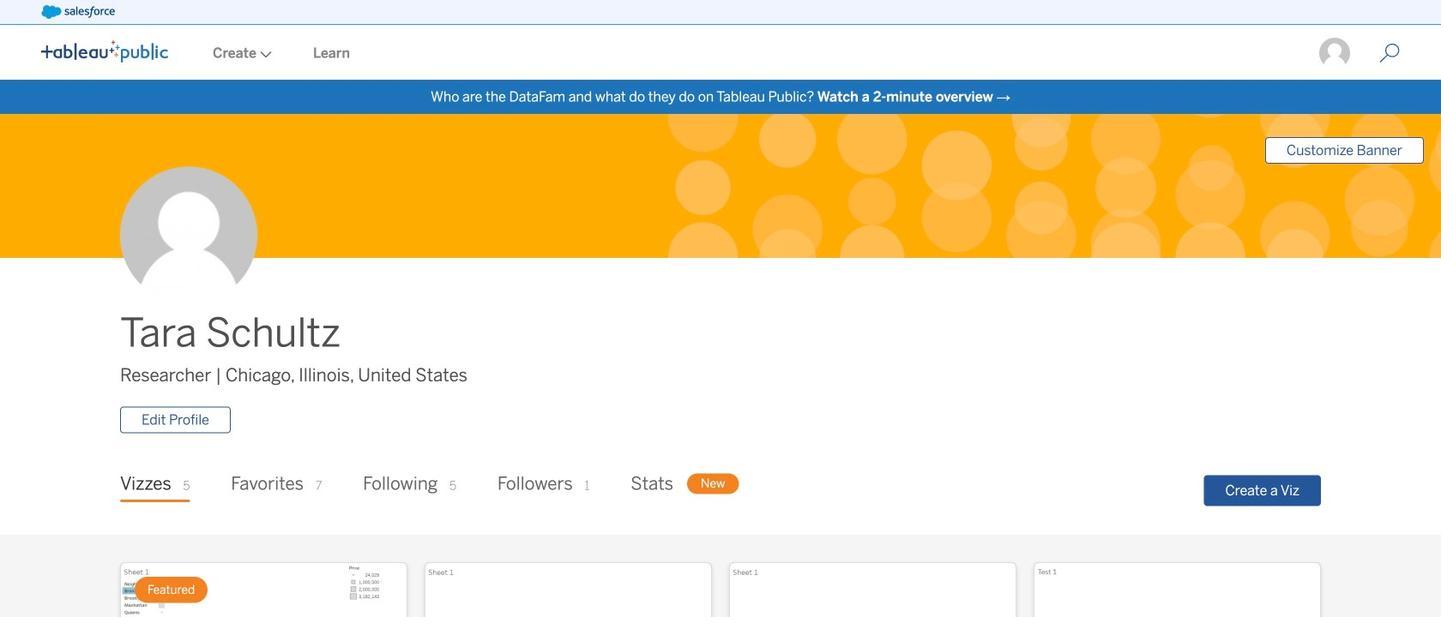 Task type: locate. For each thing, give the bounding box(es) containing it.
featured element
[[135, 578, 208, 604]]

avatar image
[[120, 167, 257, 304]]



Task type: describe. For each thing, give the bounding box(es) containing it.
salesforce logo image
[[41, 5, 115, 19]]

tara.schultz image
[[1318, 36, 1353, 70]]

go to search image
[[1359, 43, 1421, 64]]

create image
[[257, 51, 272, 58]]

logo image
[[41, 40, 168, 63]]



Task type: vqa. For each thing, say whether or not it's contained in the screenshot.
tara.schultz ICON at the top
yes



